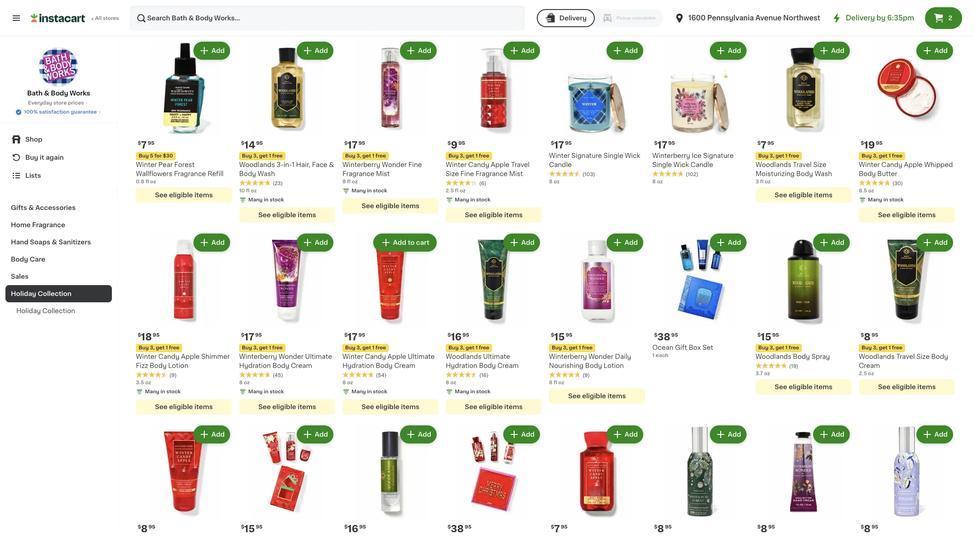 Task type: vqa. For each thing, say whether or not it's contained in the screenshot.


Task type: locate. For each thing, give the bounding box(es) containing it.
see eligible items
[[155, 9, 213, 15], [775, 9, 833, 15], [672, 11, 730, 17], [465, 20, 523, 26], [879, 20, 936, 26], [155, 192, 213, 199], [775, 192, 833, 199], [362, 203, 420, 209], [258, 212, 316, 218], [465, 212, 523, 218], [879, 212, 936, 218], [775, 384, 833, 391], [879, 384, 936, 391], [569, 393, 626, 400], [155, 404, 213, 411], [258, 404, 316, 411], [362, 404, 420, 411], [465, 404, 523, 411]]

many in stock button
[[446, 0, 542, 14]]

apple inside winter candy apple shimmer fizz body lotion
[[181, 354, 200, 360]]

free for woodlands body spray
[[789, 346, 800, 351]]

holiday collection link down sales link
[[5, 303, 112, 320]]

free up "3-"
[[272, 154, 283, 159]]

buy 3, get 1 free down $ 18 95
[[139, 346, 180, 351]]

& right soaps
[[52, 239, 57, 246]]

$30
[[163, 154, 173, 159]]

1 inside woodlands 3-in-1 hair, face & body wash
[[292, 162, 295, 168]]

accessories
[[35, 205, 76, 211]]

home fragrance
[[11, 222, 65, 228]]

candy inside winter candy apple whipped body butter
[[882, 162, 903, 168]]

buy up moisturizing
[[759, 154, 769, 159]]

(9) for 18
[[170, 373, 177, 378]]

delivery by 6:35pm link
[[832, 13, 915, 24]]

buy 3, get 1 free up woodlands travel size body cream 2.5 oz
[[862, 346, 903, 351]]

3, for winter candy apple shimmer fizz body lotion
[[150, 346, 155, 351]]

many in stock inside many in stock button
[[455, 5, 491, 10]]

many for winterberry wonder ultimate hydration body cream
[[248, 390, 263, 395]]

1 horizontal spatial fine
[[461, 171, 474, 177]]

get for winter candy apple ultimate hydration body cream
[[363, 346, 371, 351]]

holiday collection link down body care link
[[5, 286, 112, 303]]

17 up winterberry wonder ultimate hydration body cream
[[244, 333, 254, 342]]

3, up woodlands body spray
[[770, 346, 775, 351]]

oz inside winter pear forest wallflowers fragrance refill 0.8 fl oz
[[150, 179, 156, 184]]

items for woodlands ultimate hydration body cream
[[505, 404, 523, 411]]

buy 3, get 1 free up "winterberry wonder fine fragrance mist 8 fl oz" on the left of the page
[[345, 154, 386, 159]]

buy 3, get 1 free up nourishing
[[552, 346, 593, 351]]

1 horizontal spatial wash
[[815, 171, 833, 177]]

eligible for woodlands travel size moisturizing body wash
[[789, 192, 813, 199]]

& up everyday
[[44, 90, 49, 97]]

buy 3, get 1 free down $ 14 95
[[242, 154, 283, 159]]

hand
[[11, 239, 28, 246]]

free for woodlands travel size moisturizing body wash
[[789, 154, 800, 159]]

2 mist from the left
[[509, 171, 523, 177]]

(9) inside "product" group
[[170, 373, 177, 378]]

free for winter candy apple whipped body butter
[[893, 154, 903, 159]]

0 horizontal spatial size
[[446, 171, 459, 177]]

lotion right fizz
[[168, 363, 188, 369]]

winter inside winter candy apple whipped body butter
[[859, 162, 880, 168]]

95
[[148, 141, 155, 146], [256, 141, 263, 146], [359, 141, 365, 146], [459, 141, 465, 146], [565, 141, 572, 146], [669, 141, 675, 146], [768, 141, 775, 146], [876, 141, 883, 146], [153, 333, 160, 338], [255, 333, 262, 338], [359, 333, 365, 338], [463, 333, 470, 338], [566, 333, 573, 338], [672, 333, 678, 338], [773, 333, 779, 338], [872, 333, 879, 338], [149, 525, 155, 530], [256, 525, 263, 530], [359, 525, 366, 530], [465, 525, 472, 530], [561, 525, 568, 530], [665, 525, 672, 530], [769, 525, 775, 530], [872, 525, 879, 530]]

buy down the 9
[[449, 154, 459, 159]]

1 horizontal spatial wick
[[674, 162, 689, 168]]

1 signature from the left
[[572, 153, 602, 159]]

winterberry up nourishing
[[549, 354, 587, 360]]

1 vertical spatial holiday collection
[[16, 308, 75, 315]]

0 vertical spatial size
[[814, 162, 827, 168]]

3, down $ 19 95
[[873, 154, 878, 159]]

buy up winterberry wonder ultimate hydration body cream
[[242, 346, 252, 351]]

18
[[141, 333, 152, 342]]

1 up winterberry wonder ultimate hydration body cream
[[269, 346, 271, 351]]

(19)
[[790, 364, 799, 369]]

see eligible items button for woodlands ultimate hydration body cream
[[446, 400, 542, 415]]

delivery for delivery
[[560, 15, 587, 21]]

product group containing 9
[[446, 40, 542, 223]]

free up woodlands ultimate hydration body cream
[[479, 346, 490, 351]]

see eligible items for winter candy apple shimmer fizz body lotion
[[155, 404, 213, 411]]

many inside button
[[455, 5, 469, 10]]

1 vertical spatial 16
[[348, 525, 359, 534]]

apple for 9
[[491, 162, 510, 168]]

8 oz
[[549, 179, 560, 184], [653, 179, 663, 184], [239, 381, 250, 386], [343, 381, 353, 386], [446, 381, 457, 386]]

1 for winterberry wonder fine fragrance mist
[[372, 154, 375, 159]]

3, up winterberry wonder ultimate hydration body cream
[[253, 346, 258, 351]]

(54)
[[376, 373, 387, 378]]

buy 3, get 1 free up woodlands ultimate hydration body cream
[[449, 346, 490, 351]]

3, for woodlands 3-in-1 hair, face & body wash
[[253, 154, 258, 159]]

winter inside winter signature single wick candle
[[549, 153, 570, 159]]

in for winterberry wonder ultimate hydration body cream
[[264, 390, 269, 395]]

8 oz for winter signature single wick candle
[[549, 179, 560, 184]]

see eligible items button for woodlands 3-in-1 hair, face & body wash
[[239, 208, 335, 223]]

winter inside winter candy apple shimmer fizz body lotion
[[136, 354, 157, 360]]

2 ultimate from the left
[[408, 354, 435, 360]]

stock
[[477, 5, 491, 10], [373, 189, 387, 194], [270, 198, 284, 203], [477, 198, 491, 203], [890, 198, 904, 203], [166, 390, 181, 395], [270, 390, 284, 395], [373, 390, 387, 395], [477, 390, 491, 395]]

buy 3, get 1 free up moisturizing
[[759, 154, 800, 159]]

apple for 18
[[181, 354, 200, 360]]

(6)
[[480, 181, 487, 186]]

size inside winter candy apple travel size fine fragrance mist
[[446, 171, 459, 177]]

3 cream from the left
[[498, 363, 519, 369]]

see for winter pear forest wallflowers fragrance refill
[[155, 192, 168, 199]]

0 horizontal spatial fine
[[409, 162, 422, 168]]

get down $ 19 95
[[879, 154, 888, 159]]

eligible for winter candy apple whipped body butter
[[893, 212, 916, 218]]

cream inside winter candy apple ultimate hydration body cream
[[394, 363, 416, 369]]

1 mist from the left
[[376, 171, 390, 177]]

signature right ice
[[704, 153, 734, 159]]

winterberry inside winterberry wonder daily nourishing body lotion
[[549, 354, 587, 360]]

1 up the butter at the top
[[889, 154, 891, 159]]

2 wash from the left
[[815, 171, 833, 177]]

$ 17 95 up winter signature single wick candle
[[551, 141, 572, 150]]

2 horizontal spatial ultimate
[[483, 354, 510, 360]]

buy for winterberry wonder daily nourishing body lotion
[[552, 346, 562, 351]]

wallflowers
[[136, 171, 172, 177]]

cart
[[416, 240, 430, 246]]

many for winter candy apple whipped body butter
[[868, 198, 883, 203]]

(16)
[[480, 373, 489, 378]]

2 horizontal spatial $ 15 95
[[758, 333, 779, 342]]

2 cream from the left
[[394, 363, 416, 369]]

$ 7 95
[[138, 141, 155, 150], [758, 141, 775, 150], [551, 525, 568, 534]]

box
[[689, 345, 701, 351]]

2 lotion from the left
[[604, 363, 624, 369]]

get down $ 14 95
[[259, 154, 268, 159]]

get up winter candy apple ultimate hydration body cream
[[363, 346, 371, 351]]

many in stock for winter candy apple travel size fine fragrance mist
[[455, 198, 491, 203]]

1 up "winterberry wonder fine fragrance mist 8 fl oz" on the left of the page
[[372, 154, 375, 159]]

product group containing 19
[[859, 40, 955, 223]]

winterberry right face
[[343, 162, 381, 168]]

see for winter candy apple ultimate hydration body cream
[[362, 404, 374, 411]]

free up "winterberry wonder fine fragrance mist 8 fl oz" on the left of the page
[[376, 154, 386, 159]]

3, down $ 18 95
[[150, 346, 155, 351]]

2 vertical spatial size
[[917, 354, 930, 360]]

(9) down winterberry wonder daily nourishing body lotion
[[583, 373, 590, 378]]

1600
[[689, 15, 706, 21]]

signature up (103)
[[572, 153, 602, 159]]

$ 38 95
[[655, 333, 678, 342], [448, 525, 472, 534]]

1 horizontal spatial wonder
[[382, 162, 407, 168]]

1 horizontal spatial delivery
[[846, 15, 875, 21]]

1 horizontal spatial single
[[653, 162, 672, 168]]

2 horizontal spatial travel
[[897, 354, 915, 360]]

8 oz for winter candy apple ultimate hydration body cream
[[343, 381, 353, 386]]

candle inside "winterberry ice signature single wick candle"
[[691, 162, 714, 168]]

free up winterberry wonder ultimate hydration body cream
[[272, 346, 283, 351]]

0 vertical spatial holiday
[[11, 291, 36, 297]]

winterberry inside winterberry wonder ultimate hydration body cream
[[239, 354, 277, 360]]

0 vertical spatial 2.5
[[446, 189, 454, 194]]

body inside winter candy apple ultimate hydration body cream
[[376, 363, 393, 369]]

fragrance inside winter candy apple travel size fine fragrance mist
[[476, 171, 508, 177]]

eligible for woodlands ultimate hydration body cream
[[479, 404, 503, 411]]

1 horizontal spatial 15
[[554, 333, 565, 342]]

1 vertical spatial collection
[[42, 308, 75, 315]]

1 vertical spatial single
[[653, 162, 672, 168]]

1 vertical spatial fine
[[461, 171, 474, 177]]

get up woodlands travel size body cream 2.5 oz
[[879, 346, 888, 351]]

woodlands inside woodlands 3-in-1 hair, face & body wash
[[239, 162, 275, 168]]

0 horizontal spatial mist
[[376, 171, 390, 177]]

buy 3, get 1 free up winter candy apple ultimate hydration body cream
[[345, 346, 386, 351]]

bath & body works logo image
[[39, 47, 79, 87]]

add button
[[194, 43, 229, 59], [298, 43, 333, 59], [401, 43, 436, 59], [504, 43, 539, 59], [608, 43, 643, 59], [711, 43, 746, 59], [814, 43, 849, 59], [918, 43, 953, 59], [194, 235, 229, 251], [298, 235, 333, 251], [504, 235, 539, 251], [608, 235, 643, 251], [711, 235, 746, 251], [814, 235, 849, 251], [918, 235, 953, 251], [194, 427, 229, 443], [298, 427, 333, 443], [401, 427, 436, 443], [504, 427, 539, 443], [608, 427, 643, 443], [711, 427, 746, 443], [814, 427, 849, 443], [918, 427, 953, 443]]

3, up woodlands ultimate hydration body cream
[[460, 346, 465, 351]]

holiday collection for first holiday collection "link" from the top of the page
[[11, 291, 72, 297]]

eligible for woodlands 3-in-1 hair, face & body wash
[[272, 212, 296, 218]]

buy down 19
[[862, 154, 872, 159]]

get up nourishing
[[569, 346, 578, 351]]

candy inside winter candy apple shimmer fizz body lotion
[[158, 354, 179, 360]]

get for woodlands body spray
[[776, 346, 785, 351]]

buy 3, get 1 free up woodlands body spray
[[759, 346, 800, 351]]

single
[[604, 153, 624, 159], [653, 162, 672, 168]]

1 vertical spatial $ 16 95
[[344, 525, 366, 534]]

apple inside winter candy apple ultimate hydration body cream
[[388, 354, 406, 360]]

eligible for woodlands travel size body cream
[[893, 384, 916, 391]]

1 horizontal spatial size
[[814, 162, 827, 168]]

delivery inside button
[[560, 15, 587, 21]]

winterberry inside "winterberry wonder fine fragrance mist 8 fl oz"
[[343, 162, 381, 168]]

get for woodlands travel size moisturizing body wash
[[776, 154, 785, 159]]

many in stock
[[455, 5, 491, 10], [352, 189, 387, 194], [248, 198, 284, 203], [455, 198, 491, 203], [868, 198, 904, 203], [145, 390, 181, 395], [248, 390, 284, 395], [352, 390, 387, 395], [455, 390, 491, 395]]

3 hydration from the left
[[446, 363, 478, 369]]

size inside woodlands travel size body cream 2.5 oz
[[917, 354, 930, 360]]

buy 3, get 1 free for winterberry wonder daily nourishing body lotion
[[552, 346, 593, 351]]

winter for 19
[[859, 162, 880, 168]]

$ 17 95 up "winterberry wonder fine fragrance mist 8 fl oz" on the left of the page
[[344, 141, 365, 150]]

1 up woodlands ultimate hydration body cream
[[476, 346, 478, 351]]

free up winter candy apple ultimate hydration body cream
[[376, 346, 386, 351]]

see eligible items for winter candy apple ultimate hydration body cream
[[362, 404, 420, 411]]

apple inside winter candy apple travel size fine fragrance mist
[[491, 162, 510, 168]]

1 up winterberry wonder daily nourishing body lotion
[[579, 346, 581, 351]]

home fragrance link
[[5, 217, 112, 234]]

17 up "winterberry ice signature single wick candle"
[[658, 141, 668, 150]]

all
[[95, 16, 102, 21]]

candy up (54)
[[365, 354, 386, 360]]

buy left it
[[25, 155, 38, 161]]

cream
[[291, 363, 312, 369], [394, 363, 416, 369], [498, 363, 519, 369], [859, 363, 881, 369]]

1 up winter candy apple ultimate hydration body cream
[[372, 346, 375, 351]]

0 horizontal spatial lotion
[[168, 363, 188, 369]]

0 horizontal spatial delivery
[[560, 15, 587, 21]]

1 horizontal spatial candle
[[691, 162, 714, 168]]

1 horizontal spatial $ 16 95
[[448, 333, 470, 342]]

wonder inside winterberry wonder ultimate hydration body cream
[[279, 354, 304, 360]]

lotion inside winterberry wonder daily nourishing body lotion
[[604, 363, 624, 369]]

8 oz for woodlands ultimate hydration body cream
[[446, 381, 457, 386]]

fl inside woodlands travel size moisturizing body wash 3 fl oz
[[761, 179, 764, 184]]

get up winterberry wonder ultimate hydration body cream
[[259, 346, 268, 351]]

1 horizontal spatial lotion
[[604, 363, 624, 369]]

3, up woodlands travel size body cream 2.5 oz
[[873, 346, 878, 351]]

stock for winter candy apple ultimate hydration body cream
[[373, 390, 387, 395]]

see eligible items for winter pear forest wallflowers fragrance refill
[[155, 192, 213, 199]]

satisfaction
[[39, 110, 69, 115]]

0 horizontal spatial 7
[[141, 141, 147, 150]]

1 horizontal spatial 7
[[554, 525, 560, 534]]

3, up winter candy apple ultimate hydration body cream
[[357, 346, 361, 351]]

None search field
[[130, 5, 525, 31]]

$ 17 95 up winterberry wonder ultimate hydration body cream
[[241, 333, 262, 342]]

candy up the butter at the top
[[882, 162, 903, 168]]

1 left each at the right bottom of page
[[653, 354, 655, 359]]

bath & body works link
[[27, 47, 90, 98]]

$ 15 95
[[551, 333, 573, 342], [758, 333, 779, 342], [241, 525, 263, 534]]

get for winter candy apple shimmer fizz body lotion
[[156, 346, 165, 351]]

0 horizontal spatial signature
[[572, 153, 602, 159]]

in for woodlands 3-in-1 hair, face & body wash
[[264, 198, 269, 203]]

95 inside $ 18 95
[[153, 333, 160, 338]]

product group
[[446, 0, 542, 31], [859, 0, 955, 31], [136, 40, 232, 203], [239, 40, 335, 223], [343, 40, 439, 214], [446, 40, 542, 223], [549, 40, 645, 186], [653, 40, 749, 186], [756, 40, 852, 203], [859, 40, 955, 223], [136, 232, 232, 415], [239, 232, 335, 415], [343, 232, 439, 415], [446, 232, 542, 415], [549, 232, 645, 404], [653, 232, 749, 360], [756, 232, 852, 395], [859, 232, 955, 395], [136, 424, 232, 535], [239, 424, 335, 535], [343, 424, 439, 535], [446, 424, 542, 535], [549, 424, 645, 535], [653, 424, 749, 535], [756, 424, 852, 535], [859, 424, 955, 535]]

95 inside $ 14 95
[[256, 141, 263, 146]]

apple inside winter candy apple whipped body butter
[[905, 162, 923, 168]]

0 vertical spatial wick
[[625, 153, 641, 159]]

$ inside $ 14 95
[[241, 141, 244, 146]]

free up winter candy apple whipped body butter
[[893, 154, 903, 159]]

cream inside winterberry wonder ultimate hydration body cream
[[291, 363, 312, 369]]

0 horizontal spatial hydration
[[239, 363, 271, 369]]

1 vertical spatial 2.5
[[859, 372, 867, 377]]

0 vertical spatial 16
[[451, 333, 462, 342]]

get up winter candy apple travel size fine fragrance mist
[[466, 154, 475, 159]]

2 horizontal spatial size
[[917, 354, 930, 360]]

1 cream from the left
[[291, 363, 312, 369]]

hydration inside woodlands ultimate hydration body cream
[[446, 363, 478, 369]]

candle
[[549, 162, 572, 168], [691, 162, 714, 168]]

1
[[269, 154, 271, 159], [372, 154, 375, 159], [476, 154, 478, 159], [786, 154, 788, 159], [889, 154, 891, 159], [292, 162, 295, 168], [166, 346, 168, 351], [269, 346, 271, 351], [372, 346, 375, 351], [476, 346, 478, 351], [579, 346, 581, 351], [786, 346, 788, 351], [889, 346, 891, 351], [653, 354, 655, 359]]

buy up 3.7 oz
[[759, 346, 769, 351]]

0 vertical spatial fine
[[409, 162, 422, 168]]

candy down $ 18 95
[[158, 354, 179, 360]]

mist
[[376, 171, 390, 177], [509, 171, 523, 177]]

gift
[[675, 345, 688, 351]]

1 horizontal spatial signature
[[704, 153, 734, 159]]

0 horizontal spatial 16
[[348, 525, 359, 534]]

1 up woodlands 3-in-1 hair, face & body wash
[[269, 154, 271, 159]]

see for woodlands 3-in-1 hair, face & body wash
[[258, 212, 271, 218]]

candy inside winter candy apple ultimate hydration body cream
[[365, 354, 386, 360]]

travel inside winter candy apple travel size fine fragrance mist
[[511, 162, 530, 168]]

1 hydration from the left
[[239, 363, 271, 369]]

1 horizontal spatial $ 7 95
[[551, 525, 568, 534]]

in for winter candy apple whipped body butter
[[884, 198, 889, 203]]

ultimate inside woodlands ultimate hydration body cream
[[483, 354, 510, 360]]

1 horizontal spatial (9)
[[583, 373, 590, 378]]

wonder inside "winterberry wonder fine fragrance mist 8 fl oz"
[[382, 162, 407, 168]]

add
[[212, 48, 225, 54], [315, 48, 328, 54], [418, 48, 432, 54], [522, 48, 535, 54], [625, 48, 638, 54], [728, 48, 742, 54], [832, 48, 845, 54], [935, 48, 948, 54], [212, 240, 225, 246], [315, 240, 328, 246], [393, 240, 406, 246], [522, 240, 535, 246], [625, 240, 638, 246], [728, 240, 742, 246], [832, 240, 845, 246], [935, 240, 948, 246], [212, 432, 225, 438], [315, 432, 328, 438], [418, 432, 432, 438], [522, 432, 535, 438], [625, 432, 638, 438], [728, 432, 742, 438], [832, 432, 845, 438], [935, 432, 948, 438]]

1 up winter candy apple shimmer fizz body lotion
[[166, 346, 168, 351]]

shop
[[25, 136, 42, 143]]

3.5
[[136, 381, 144, 386]]

1 candle from the left
[[549, 162, 572, 168]]

fine inside "winterberry wonder fine fragrance mist 8 fl oz"
[[409, 162, 422, 168]]

0 horizontal spatial 38
[[451, 525, 464, 534]]

0 horizontal spatial wash
[[258, 171, 275, 177]]

winter candy apple ultimate hydration body cream
[[343, 354, 435, 369]]

free up woodlands body spray
[[789, 346, 800, 351]]

woodlands inside woodlands travel size moisturizing body wash 3 fl oz
[[756, 162, 792, 168]]

★★★★★
[[549, 171, 581, 177], [549, 171, 581, 177], [653, 171, 684, 177], [653, 171, 684, 177], [239, 180, 271, 186], [239, 180, 271, 186], [446, 180, 478, 186], [446, 180, 478, 186], [859, 180, 891, 186], [859, 180, 891, 186], [756, 363, 788, 369], [756, 363, 788, 369], [136, 372, 168, 378], [136, 372, 168, 378], [239, 372, 271, 378], [239, 372, 271, 378], [343, 372, 374, 378], [343, 372, 374, 378], [446, 372, 478, 378], [446, 372, 478, 378], [549, 372, 581, 378], [549, 372, 581, 378]]

woodlands inside woodlands ultimate hydration body cream
[[446, 354, 482, 360]]

free for winterberry wonder ultimate hydration body cream
[[272, 346, 283, 351]]

0 vertical spatial 38
[[658, 333, 671, 342]]

$ 17 95 up winter candy apple ultimate hydration body cream
[[344, 333, 365, 342]]

items for winterberry wonder ultimate hydration body cream
[[298, 404, 316, 411]]

fragrance
[[174, 171, 206, 177], [343, 171, 375, 177], [476, 171, 508, 177], [32, 222, 65, 228]]

2 signature from the left
[[704, 153, 734, 159]]

single inside "winterberry ice signature single wick candle"
[[653, 162, 672, 168]]

buy down "18" at the bottom of the page
[[139, 346, 149, 351]]

see
[[155, 9, 168, 15], [775, 9, 788, 15], [672, 11, 684, 17], [465, 20, 478, 26], [879, 20, 891, 26], [155, 192, 168, 199], [775, 192, 788, 199], [362, 203, 374, 209], [258, 212, 271, 218], [465, 212, 478, 218], [879, 212, 891, 218], [775, 384, 788, 391], [879, 384, 891, 391], [569, 393, 581, 400], [155, 404, 168, 411], [258, 404, 271, 411], [362, 404, 374, 411], [465, 404, 478, 411]]

2 (9) from the left
[[583, 373, 590, 378]]

95 inside $ 9 95
[[459, 141, 465, 146]]

$ 16 95
[[448, 333, 470, 342], [344, 525, 366, 534]]

free up woodlands travel size body cream 2.5 oz
[[893, 346, 903, 351]]

3, down $ 14 95
[[253, 154, 258, 159]]

store
[[53, 101, 67, 106]]

1 horizontal spatial 2.5
[[859, 372, 867, 377]]

buy 3, get 1 free down $ 9 95
[[449, 154, 490, 159]]

candy up (6)
[[468, 162, 490, 168]]

17 up "winterberry wonder fine fragrance mist 8 fl oz" on the left of the page
[[348, 141, 358, 150]]

apple
[[491, 162, 510, 168], [905, 162, 923, 168], [181, 354, 200, 360], [388, 354, 406, 360]]

candy
[[468, 162, 490, 168], [882, 162, 903, 168], [158, 354, 179, 360], [365, 354, 386, 360]]

1 ultimate from the left
[[305, 354, 332, 360]]

woodlands for 15
[[756, 354, 792, 360]]

travel inside woodlands travel size moisturizing body wash 3 fl oz
[[793, 162, 812, 168]]

travel inside woodlands travel size body cream 2.5 oz
[[897, 354, 915, 360]]

(9) down winter candy apple shimmer fizz body lotion
[[170, 373, 177, 378]]

4 cream from the left
[[859, 363, 881, 369]]

2 candle from the left
[[691, 162, 714, 168]]

15
[[554, 333, 565, 342], [761, 333, 772, 342], [244, 525, 255, 534]]

3 ultimate from the left
[[483, 354, 510, 360]]

winterberry up (45)
[[239, 354, 277, 360]]

body care
[[11, 257, 45, 263]]

2 hydration from the left
[[343, 363, 374, 369]]

winter inside winter candy apple ultimate hydration body cream
[[343, 354, 364, 360]]

6.5
[[859, 189, 868, 194]]

buy up woodlands ultimate hydration body cream
[[449, 346, 459, 351]]

oz inside woodlands travel size body cream 2.5 oz
[[869, 372, 875, 377]]

0 horizontal spatial $ 7 95
[[138, 141, 155, 150]]

& inside "link"
[[52, 239, 57, 246]]

buy down 14
[[242, 154, 252, 159]]

0 horizontal spatial 15
[[244, 525, 255, 534]]

1 horizontal spatial $ 38 95
[[655, 333, 678, 342]]

$ 17 95
[[344, 141, 365, 150], [551, 141, 572, 150], [655, 141, 675, 150], [241, 333, 262, 342], [344, 333, 365, 342]]

winter candy apple shimmer fizz body lotion
[[136, 354, 230, 369]]

pennsylvania
[[708, 15, 754, 21]]

buy 3, get 1 free down $ 19 95
[[862, 154, 903, 159]]

see eligible items button for winter pear forest wallflowers fragrance refill
[[136, 188, 232, 203]]

travel for 7
[[793, 162, 812, 168]]

set
[[703, 345, 714, 351]]

many in stock for winter candy apple shimmer fizz body lotion
[[145, 390, 181, 395]]

0 horizontal spatial (9)
[[170, 373, 177, 378]]

1 holiday collection link from the top
[[5, 286, 112, 303]]

2 button
[[926, 7, 963, 29]]

1 horizontal spatial travel
[[793, 162, 812, 168]]

0 horizontal spatial 2.5
[[446, 189, 454, 194]]

items for woodlands travel size body cream
[[918, 384, 936, 391]]

buy 3, get 1 free for winterberry wonder ultimate hydration body cream
[[242, 346, 283, 351]]

&
[[44, 90, 49, 97], [329, 162, 334, 168], [29, 205, 34, 211], [52, 239, 57, 246]]

3, down $ 9 95
[[460, 154, 465, 159]]

2 horizontal spatial wonder
[[589, 354, 614, 360]]

& right face
[[329, 162, 334, 168]]

home
[[11, 222, 31, 228]]

buy 3, get 1 free
[[242, 154, 283, 159], [345, 154, 386, 159], [449, 154, 490, 159], [759, 154, 800, 159], [862, 154, 903, 159], [139, 346, 180, 351], [242, 346, 283, 351], [345, 346, 386, 351], [449, 346, 490, 351], [552, 346, 593, 351], [759, 346, 800, 351], [862, 346, 903, 351]]

body inside winter candy apple shimmer fizz body lotion
[[150, 363, 167, 369]]

delivery for delivery by 6:35pm
[[846, 15, 875, 21]]

buy up "winterberry wonder fine fragrance mist 8 fl oz" on the left of the page
[[345, 154, 355, 159]]

items for woodlands 3-in-1 hair, face & body wash
[[298, 212, 316, 218]]

stock for winterberry wonder ultimate hydration body cream
[[270, 390, 284, 395]]

free
[[272, 154, 283, 159], [376, 154, 386, 159], [479, 154, 490, 159], [789, 154, 800, 159], [893, 154, 903, 159], [169, 346, 180, 351], [272, 346, 283, 351], [376, 346, 386, 351], [479, 346, 490, 351], [582, 346, 593, 351], [789, 346, 800, 351], [893, 346, 903, 351]]

0 vertical spatial holiday collection
[[11, 291, 72, 297]]

0 horizontal spatial candle
[[549, 162, 572, 168]]

free up winter candy apple travel size fine fragrance mist
[[479, 154, 490, 159]]

again
[[46, 155, 64, 161]]

1 up woodlands body spray
[[786, 346, 788, 351]]

winterberry left ice
[[653, 153, 691, 159]]

0 horizontal spatial wonder
[[279, 354, 304, 360]]

0 horizontal spatial single
[[604, 153, 624, 159]]

3
[[756, 179, 759, 184]]

free up winterberry wonder daily nourishing body lotion
[[582, 346, 593, 351]]

fragrance inside winter pear forest wallflowers fragrance refill 0.8 fl oz
[[174, 171, 206, 177]]

(30)
[[893, 181, 903, 186]]

apple for 17
[[388, 354, 406, 360]]

ocean gift box set 1 each
[[653, 345, 714, 359]]

ice
[[692, 153, 702, 159]]

0 horizontal spatial travel
[[511, 162, 530, 168]]

winterberry inside "winterberry ice signature single wick candle"
[[653, 153, 691, 159]]

winterberry ice signature single wick candle
[[653, 153, 734, 168]]

38
[[658, 333, 671, 342], [451, 525, 464, 534]]

size
[[814, 162, 827, 168], [446, 171, 459, 177], [917, 354, 930, 360]]

free for winter candy apple travel size fine fragrance mist
[[479, 154, 490, 159]]

1 up woodlands travel size moisturizing body wash 3 fl oz
[[786, 154, 788, 159]]

3, up moisturizing
[[770, 154, 775, 159]]

0 vertical spatial single
[[604, 153, 624, 159]]

2 horizontal spatial hydration
[[446, 363, 478, 369]]

3, up nourishing
[[563, 346, 568, 351]]

stock inside button
[[477, 5, 491, 10]]

buy 3, get 1 free for winter candy apple travel size fine fragrance mist
[[449, 154, 490, 159]]

stock for winter candy apple shimmer fizz body lotion
[[166, 390, 181, 395]]

eligible for woodlands body spray
[[789, 384, 813, 391]]

1 vertical spatial 38
[[451, 525, 464, 534]]

in-
[[284, 162, 292, 168]]

1 wash from the left
[[258, 171, 275, 177]]

8 inside "winterberry wonder fine fragrance mist 8 fl oz"
[[343, 179, 346, 184]]

hydration inside winterberry wonder ultimate hydration body cream
[[239, 363, 271, 369]]

1 horizontal spatial $ 15 95
[[551, 333, 573, 342]]

items
[[195, 9, 213, 15], [815, 9, 833, 15], [711, 11, 730, 17], [505, 20, 523, 26], [918, 20, 936, 26], [195, 192, 213, 199], [815, 192, 833, 199], [401, 203, 420, 209], [298, 212, 316, 218], [505, 212, 523, 218], [918, 212, 936, 218], [815, 384, 833, 391], [918, 384, 936, 391], [608, 393, 626, 400], [195, 404, 213, 411], [298, 404, 316, 411], [401, 404, 420, 411], [505, 404, 523, 411]]

hydration inside winter candy apple ultimate hydration body cream
[[343, 363, 374, 369]]

in inside button
[[471, 5, 475, 10]]

buy up nourishing
[[552, 346, 562, 351]]

0 horizontal spatial ultimate
[[305, 354, 332, 360]]

get up moisturizing
[[776, 154, 785, 159]]

candy inside winter candy apple travel size fine fragrance mist
[[468, 162, 490, 168]]

17 up winter candy apple ultimate hydration body cream
[[348, 333, 358, 342]]

6:35pm
[[888, 15, 915, 21]]

get up woodlands body spray
[[776, 346, 785, 351]]

buy for woodlands body spray
[[759, 346, 769, 351]]

1 horizontal spatial hydration
[[343, 363, 374, 369]]

fine
[[409, 162, 422, 168], [461, 171, 474, 177]]

2 horizontal spatial 15
[[761, 333, 772, 342]]

0 horizontal spatial wick
[[625, 153, 641, 159]]

6.5 oz
[[859, 189, 875, 194]]

1 left hair,
[[292, 162, 295, 168]]

3,
[[253, 154, 258, 159], [357, 154, 361, 159], [460, 154, 465, 159], [770, 154, 775, 159], [873, 154, 878, 159], [150, 346, 155, 351], [253, 346, 258, 351], [357, 346, 361, 351], [460, 346, 465, 351], [563, 346, 568, 351], [770, 346, 775, 351], [873, 346, 878, 351]]

travel
[[511, 162, 530, 168], [793, 162, 812, 168], [897, 354, 915, 360]]

95 inside $ 19 95
[[876, 141, 883, 146]]

1 (9) from the left
[[170, 373, 177, 378]]

size inside woodlands travel size moisturizing body wash 3 fl oz
[[814, 162, 827, 168]]

body
[[51, 90, 68, 97], [239, 171, 256, 177], [797, 171, 814, 177], [859, 171, 876, 177], [11, 257, 28, 263], [793, 354, 810, 360], [932, 354, 949, 360], [150, 363, 167, 369], [273, 363, 289, 369], [376, 363, 393, 369], [479, 363, 496, 369], [586, 363, 602, 369]]

wonder inside winterberry wonder daily nourishing body lotion
[[589, 354, 614, 360]]

winter inside winter candy apple travel size fine fragrance mist
[[446, 162, 467, 168]]

many in stock for winter candy apple ultimate hydration body cream
[[352, 390, 387, 395]]

get down $ 18 95
[[156, 346, 165, 351]]

get up woodlands ultimate hydration body cream
[[466, 346, 475, 351]]

winter inside winter pear forest wallflowers fragrance refill 0.8 fl oz
[[136, 162, 157, 168]]

many in stock for woodlands 3-in-1 hair, face & body wash
[[248, 198, 284, 203]]

buy 3, get 1 free for woodlands travel size moisturizing body wash
[[759, 154, 800, 159]]

buy for woodlands travel size body cream
[[862, 346, 872, 351]]

free up woodlands travel size moisturizing body wash 3 fl oz
[[789, 154, 800, 159]]

see eligible items button for winter candy apple ultimate hydration body cream
[[343, 400, 439, 415]]

1 lotion from the left
[[168, 363, 188, 369]]

1 vertical spatial wick
[[674, 162, 689, 168]]

winterberry for winterberry ice signature single wick candle
[[653, 153, 691, 159]]

$ inside $ 9 95
[[448, 141, 451, 146]]

buy left 5
[[139, 154, 149, 159]]

lotion down daily
[[604, 363, 624, 369]]

see for winterberry wonder ultimate hydration body cream
[[258, 404, 271, 411]]

15 for woodlands
[[761, 333, 772, 342]]

see eligible items for woodlands body spray
[[775, 384, 833, 391]]

buy up winter candy apple ultimate hydration body cream
[[345, 346, 355, 351]]

1 horizontal spatial ultimate
[[408, 354, 435, 360]]

2 horizontal spatial $ 7 95
[[758, 141, 775, 150]]

2 horizontal spatial 7
[[761, 141, 767, 150]]

candy for 9
[[468, 162, 490, 168]]

1 horizontal spatial 16
[[451, 333, 462, 342]]

1 vertical spatial size
[[446, 171, 459, 177]]

buy 3, get 1 free up winterberry wonder ultimate hydration body cream
[[242, 346, 283, 351]]

0 horizontal spatial $ 38 95
[[448, 525, 472, 534]]

fragrance inside home fragrance link
[[32, 222, 65, 228]]

1 horizontal spatial mist
[[509, 171, 523, 177]]



Task type: describe. For each thing, give the bounding box(es) containing it.
items for winter candy apple shimmer fizz body lotion
[[195, 404, 213, 411]]

sales link
[[5, 268, 112, 286]]

buy for winter candy apple travel size fine fragrance mist
[[449, 154, 459, 159]]

buy for winterberry wonder ultimate hydration body cream
[[242, 346, 252, 351]]

candle inside winter signature single wick candle
[[549, 162, 572, 168]]

eligible for winterberry wonder fine fragrance mist
[[376, 203, 400, 209]]

wash inside woodlands 3-in-1 hair, face & body wash
[[258, 171, 275, 177]]

buy 3, get 1 free for woodlands ultimate hydration body cream
[[449, 346, 490, 351]]

body inside winter candy apple whipped body butter
[[859, 171, 876, 177]]

product group containing 14
[[239, 40, 335, 223]]

buy it again link
[[5, 149, 112, 167]]

fl inside winter pear forest wallflowers fragrance refill 0.8 fl oz
[[146, 179, 149, 184]]

woodlands body spray
[[756, 354, 830, 360]]

buy inside buy it again link
[[25, 155, 38, 161]]

buy 3, get 1 free for winterberry wonder fine fragrance mist
[[345, 154, 386, 159]]

mist inside winter candy apple travel size fine fragrance mist
[[509, 171, 523, 177]]

body inside woodlands ultimate hydration body cream
[[479, 363, 496, 369]]

add inside button
[[393, 240, 406, 246]]

to
[[408, 240, 415, 246]]

buy 3, get 1 free for woodlands body spray
[[759, 346, 800, 351]]

instacart logo image
[[31, 13, 85, 24]]

$ 9 95
[[448, 141, 465, 150]]

eligible for winter candy apple shimmer fizz body lotion
[[169, 404, 193, 411]]

buy for woodlands travel size moisturizing body wash
[[759, 154, 769, 159]]

see for winter candy apple whipped body butter
[[879, 212, 891, 218]]

3, for winter candy apple whipped body butter
[[873, 154, 878, 159]]

100% satisfaction guarantee
[[24, 110, 97, 115]]

(103)
[[583, 172, 595, 177]]

see eligible items button for woodlands travel size body cream
[[859, 380, 955, 395]]

single inside winter signature single wick candle
[[604, 153, 624, 159]]

buy for winter candy apple whipped body butter
[[862, 154, 872, 159]]

delivery button
[[537, 9, 595, 27]]

17 up winter signature single wick candle
[[554, 141, 564, 150]]

3, for woodlands travel size body cream
[[873, 346, 878, 351]]

(9) for 15
[[583, 373, 590, 378]]

signature inside "winterberry ice signature single wick candle"
[[704, 153, 734, 159]]

(23)
[[273, 181, 283, 186]]

3.5 oz
[[136, 381, 151, 386]]

0 vertical spatial $ 38 95
[[655, 333, 678, 342]]

7 for winter
[[141, 141, 147, 150]]

moisturizing
[[756, 171, 795, 177]]

body inside winterberry wonder ultimate hydration body cream
[[273, 363, 289, 369]]

nourishing
[[549, 363, 584, 369]]

wick inside "winterberry ice signature single wick candle"
[[674, 162, 689, 168]]

woodlands ultimate hydration body cream
[[446, 354, 519, 369]]

candy for 18
[[158, 354, 179, 360]]

add to cart button
[[374, 235, 436, 251]]

oz inside woodlands travel size moisturizing body wash 3 fl oz
[[765, 179, 771, 184]]

see for winter candy apple travel size fine fragrance mist
[[465, 212, 478, 218]]

body care link
[[5, 251, 112, 268]]

see eligible items for winter candy apple whipped body butter
[[879, 212, 936, 218]]

winterberry wonder ultimate hydration body cream
[[239, 354, 332, 369]]

see for woodlands travel size moisturizing body wash
[[775, 192, 788, 199]]

1 vertical spatial $ 38 95
[[448, 525, 472, 534]]

8 fl oz
[[549, 381, 565, 386]]

free for woodlands 3-in-1 hair, face & body wash
[[272, 154, 283, 159]]

stores
[[103, 16, 119, 21]]

lotion inside winter candy apple shimmer fizz body lotion
[[168, 363, 188, 369]]

1 vertical spatial holiday
[[16, 308, 41, 315]]

$ 17 95 for winterberry wonder fine fragrance mist
[[344, 141, 365, 150]]

winter for 9
[[446, 162, 467, 168]]

$ 17 95 for winter candy apple ultimate hydration body cream
[[344, 333, 365, 342]]

see for woodlands ultimate hydration body cream
[[465, 404, 478, 411]]

gifts
[[11, 205, 27, 211]]

gifts & accessories link
[[5, 199, 112, 217]]

0 horizontal spatial $ 15 95
[[241, 525, 263, 534]]

everyday store prices
[[28, 101, 84, 106]]

face
[[312, 162, 328, 168]]

17 for winter candy apple ultimate hydration body cream
[[348, 333, 358, 342]]

northwest
[[784, 15, 821, 21]]

10
[[239, 189, 245, 194]]

care
[[30, 257, 45, 263]]

2.5 fl oz
[[446, 189, 466, 194]]

0 vertical spatial collection
[[38, 291, 72, 297]]

shimmer
[[201, 354, 230, 360]]

free for winterberry wonder fine fragrance mist
[[376, 154, 386, 159]]

add to cart
[[393, 240, 430, 246]]

service type group
[[537, 9, 663, 27]]

many for winter candy apple travel size fine fragrance mist
[[455, 198, 469, 203]]

0 horizontal spatial $ 16 95
[[344, 525, 366, 534]]

guarantee
[[71, 110, 97, 115]]

19
[[865, 141, 875, 150]]

many for winter candy apple shimmer fizz body lotion
[[145, 390, 159, 395]]

avenue
[[756, 15, 782, 21]]

get for woodlands travel size body cream
[[879, 346, 888, 351]]

wonder for 17
[[279, 354, 304, 360]]

winter candy apple travel size fine fragrance mist
[[446, 162, 530, 177]]

buy for winter candy apple ultimate hydration body cream
[[345, 346, 355, 351]]

soaps
[[30, 239, 50, 246]]

eligible for winterberry wonder ultimate hydration body cream
[[272, 404, 296, 411]]

get for woodlands 3-in-1 hair, face & body wash
[[259, 154, 268, 159]]

fl inside "winterberry wonder fine fragrance mist 8 fl oz"
[[347, 179, 351, 184]]

spray
[[812, 354, 830, 360]]

fizz
[[136, 363, 148, 369]]

wick inside winter signature single wick candle
[[625, 153, 641, 159]]

winterberry for winterberry wonder ultimate hydration body cream
[[239, 354, 277, 360]]

winter pear forest wallflowers fragrance refill 0.8 fl oz
[[136, 162, 224, 184]]

$ 19 95
[[861, 141, 883, 150]]

many for winter candy apple ultimate hydration body cream
[[352, 390, 366, 395]]

gifts & accessories
[[11, 205, 76, 211]]

0 vertical spatial $ 16 95
[[448, 333, 470, 342]]

3-
[[277, 162, 284, 168]]

hair,
[[296, 162, 311, 168]]

buy 5 for $30
[[139, 154, 173, 159]]

body inside woodlands travel size moisturizing body wash 3 fl oz
[[797, 171, 814, 177]]

items for winter pear forest wallflowers fragrance refill
[[195, 192, 213, 199]]

hand soaps & sanitizers link
[[5, 234, 112, 251]]

14
[[244, 141, 255, 150]]

woodlands 3-in-1 hair, face & body wash
[[239, 162, 334, 177]]

winter for 18
[[136, 354, 157, 360]]

$ inside $ 18 95
[[138, 333, 141, 338]]

get for winter candy apple travel size fine fragrance mist
[[466, 154, 475, 159]]

see for winterberry wonder daily nourishing body lotion
[[569, 393, 581, 400]]

see eligible items button for winterberry wonder daily nourishing body lotion
[[549, 389, 645, 404]]

0.8
[[136, 179, 144, 184]]

get for woodlands ultimate hydration body cream
[[466, 346, 475, 351]]

see eligible items button for woodlands travel size moisturizing body wash
[[756, 188, 852, 203]]

forest
[[174, 162, 195, 168]]

travel for 8
[[897, 354, 915, 360]]

hand soaps & sanitizers
[[11, 239, 91, 246]]

bath
[[27, 90, 43, 97]]

by
[[877, 15, 886, 21]]

1600 pennsylvania avenue northwest
[[689, 15, 821, 21]]

10 fl oz
[[239, 189, 257, 194]]

see eligible items for winterberry wonder daily nourishing body lotion
[[569, 393, 626, 400]]

in for winter candy apple shimmer fizz body lotion
[[161, 390, 165, 395]]

$ inside $ 19 95
[[861, 141, 865, 146]]

body inside woodlands 3-in-1 hair, face & body wash
[[239, 171, 256, 177]]

$ 15 95 for winterberry wonder daily nourishing body lotion
[[551, 333, 573, 342]]

1 for woodlands 3-in-1 hair, face & body wash
[[269, 154, 271, 159]]

fragrance inside "winterberry wonder fine fragrance mist 8 fl oz"
[[343, 171, 375, 177]]

winter candy apple whipped body butter
[[859, 162, 953, 177]]

cream inside woodlands travel size body cream 2.5 oz
[[859, 363, 881, 369]]

(102)
[[686, 172, 699, 177]]

1 for winterberry wonder ultimate hydration body cream
[[269, 346, 271, 351]]

$ 17 95 up "winterberry ice signature single wick candle"
[[655, 141, 675, 150]]

signature inside winter signature single wick candle
[[572, 153, 602, 159]]

1 for woodlands travel size moisturizing body wash
[[786, 154, 788, 159]]

winterberry wonder fine fragrance mist 8 fl oz
[[343, 162, 422, 184]]

pear
[[158, 162, 173, 168]]

get for winterberry wonder ultimate hydration body cream
[[259, 346, 268, 351]]

prices
[[68, 101, 84, 106]]

3.7
[[756, 372, 763, 377]]

3, for winterberry wonder ultimate hydration body cream
[[253, 346, 258, 351]]

buy for woodlands ultimate hydration body cream
[[449, 346, 459, 351]]

sanitizers
[[59, 239, 91, 246]]

see eligible items for woodlands travel size moisturizing body wash
[[775, 192, 833, 199]]

ultimate inside winter candy apple ultimate hydration body cream
[[408, 354, 435, 360]]

wash inside woodlands travel size moisturizing body wash 3 fl oz
[[815, 171, 833, 177]]

2 holiday collection link from the top
[[5, 303, 112, 320]]

candy for 17
[[365, 354, 386, 360]]

100% satisfaction guarantee button
[[15, 107, 102, 116]]

in for winter candy apple travel size fine fragrance mist
[[471, 198, 475, 203]]

2.5 inside woodlands travel size body cream 2.5 oz
[[859, 372, 867, 377]]

free for woodlands travel size body cream
[[893, 346, 903, 351]]

buy it again
[[25, 155, 64, 161]]

ultimate inside winterberry wonder ultimate hydration body cream
[[305, 354, 332, 360]]

$ 18 95
[[138, 333, 160, 342]]

woodlands inside woodlands travel size body cream 2.5 oz
[[859, 354, 895, 360]]

everyday
[[28, 101, 52, 106]]

1 for winter candy apple ultimate hydration body cream
[[372, 346, 375, 351]]

items for winterberry wonder daily nourishing body lotion
[[608, 393, 626, 400]]

oz inside "winterberry wonder fine fragrance mist 8 fl oz"
[[352, 179, 358, 184]]

woodlands for 16
[[446, 354, 482, 360]]

winter signature single wick candle
[[549, 153, 641, 168]]

woodlands for 14
[[239, 162, 275, 168]]

all stores link
[[31, 5, 120, 31]]

3, for woodlands travel size moisturizing body wash
[[770, 154, 775, 159]]

get for winterberry wonder fine fragrance mist
[[363, 154, 371, 159]]

eligible for winter candy apple ultimate hydration body cream
[[376, 404, 400, 411]]

& right gifts
[[29, 205, 34, 211]]

see eligible items for winter candy apple travel size fine fragrance mist
[[465, 212, 523, 218]]

buy 3, get 1 free for woodlands travel size body cream
[[862, 346, 903, 351]]

see eligible items button for woodlands body spray
[[756, 380, 852, 395]]

product group containing 18
[[136, 232, 232, 415]]

17 for winterberry wonder fine fragrance mist
[[348, 141, 358, 150]]

all stores
[[95, 16, 119, 21]]

butter
[[878, 171, 898, 177]]

ocean
[[653, 345, 674, 351]]

see eligible items button for winter candy apple whipped body butter
[[859, 208, 955, 223]]

body inside woodlands travel size body cream 2.5 oz
[[932, 354, 949, 360]]

many in stock for woodlands ultimate hydration body cream
[[455, 390, 491, 395]]

$ 7 95 for winter
[[138, 141, 155, 150]]

free for woodlands ultimate hydration body cream
[[479, 346, 490, 351]]

woodlands travel size moisturizing body wash 3 fl oz
[[756, 162, 833, 184]]

2.5 inside "product" group
[[446, 189, 454, 194]]

1 inside ocean gift box set 1 each
[[653, 354, 655, 359]]

sales
[[11, 274, 29, 280]]

5
[[150, 154, 153, 159]]

many for woodlands 3-in-1 hair, face & body wash
[[248, 198, 263, 203]]

3, for woodlands body spray
[[770, 346, 775, 351]]

items for winter candy apple travel size fine fragrance mist
[[505, 212, 523, 218]]

cream inside woodlands ultimate hydration body cream
[[498, 363, 519, 369]]

see for woodlands travel size body cream
[[879, 384, 891, 391]]

buy for winter candy apple shimmer fizz body lotion
[[139, 346, 149, 351]]

for
[[155, 154, 162, 159]]

Search field
[[131, 6, 524, 30]]

mist inside "winterberry wonder fine fragrance mist 8 fl oz"
[[376, 171, 390, 177]]

body inside winterberry wonder daily nourishing body lotion
[[586, 363, 602, 369]]

lists
[[25, 173, 41, 179]]

1 horizontal spatial 38
[[658, 333, 671, 342]]

items for winter candy apple ultimate hydration body cream
[[401, 404, 420, 411]]

& inside woodlands 3-in-1 hair, face & body wash
[[329, 162, 334, 168]]

eligible for winter candy apple travel size fine fragrance mist
[[479, 212, 503, 218]]

buy 3, get 1 free for woodlands 3-in-1 hair, face & body wash
[[242, 154, 283, 159]]

see for winterberry wonder fine fragrance mist
[[362, 203, 374, 209]]

9
[[451, 141, 458, 150]]

each
[[656, 354, 669, 359]]

1600 pennsylvania avenue northwest button
[[674, 5, 821, 31]]

fine inside winter candy apple travel size fine fragrance mist
[[461, 171, 474, 177]]

7 for woodlands
[[761, 141, 767, 150]]

works
[[70, 90, 90, 97]]

lists link
[[5, 167, 112, 185]]



